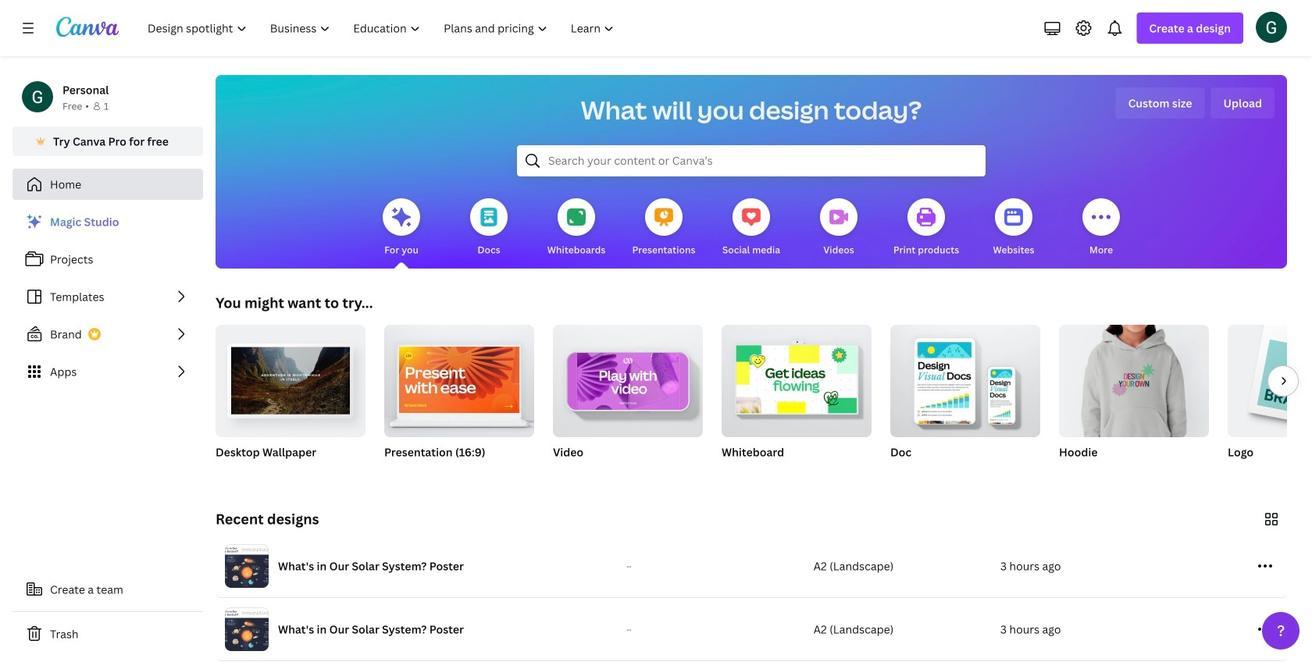 Task type: locate. For each thing, give the bounding box(es) containing it.
greg robinson image
[[1256, 12, 1287, 43]]

Search search field
[[548, 146, 954, 176]]

group
[[216, 319, 366, 480], [216, 319, 366, 437], [384, 319, 534, 480], [384, 319, 534, 437], [553, 319, 703, 480], [553, 319, 703, 437], [722, 319, 872, 480], [722, 319, 872, 437], [890, 325, 1040, 480], [890, 325, 1040, 437], [1059, 325, 1209, 480], [1228, 325, 1312, 480]]

None search field
[[517, 145, 986, 177]]

top level navigation element
[[137, 12, 628, 44]]

list
[[12, 206, 203, 387]]



Task type: vqa. For each thing, say whether or not it's contained in the screenshot.
with
no



